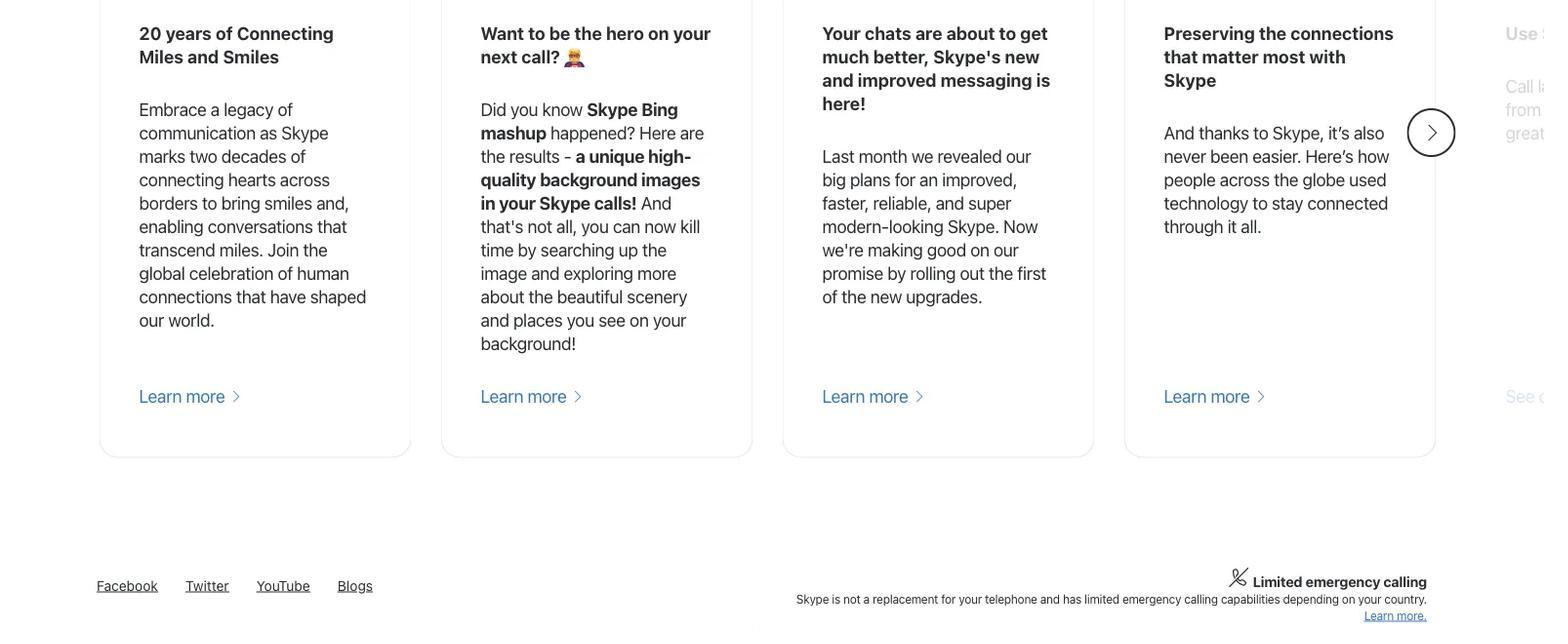 Task type: describe. For each thing, give the bounding box(es) containing it.
a inside embrace a legacy of communication as skype marks two decades of connecting hearts across borders to bring smiles and, enabling conversations that transcend miles. join the global celebration of human connections that have shaped our world.
[[211, 99, 220, 120]]

skype inside a unique high- quality background images in your skype calls!
[[540, 193, 591, 214]]

a inside a unique high- quality background images in your skype calls!
[[576, 146, 585, 167]]

as
[[260, 123, 277, 144]]

making
[[868, 240, 923, 261]]

transcend
[[139, 240, 215, 261]]

facebook
[[97, 579, 158, 595]]

facebook link
[[97, 579, 158, 595]]

the inside 'and thanks to skype, it's also never been easier. here's how people across the globe used technology to stay connected through it all.'
[[1275, 170, 1299, 191]]

has
[[1063, 593, 1082, 607]]

blogs link
[[338, 579, 373, 595]]

1 vertical spatial our
[[994, 240, 1019, 261]]

it
[[1228, 217, 1237, 238]]

happened? here are the results -
[[481, 123, 704, 167]]

years
[[166, 23, 212, 44]]

shaped
[[310, 287, 366, 308]]

more for last month we revealed our big plans for an improved, faster, reliable, and super modern-looking skype. now we're making good on our promise by rolling out the first of the new upgrades.
[[870, 386, 909, 407]]

images
[[642, 170, 701, 191]]

hearts
[[228, 170, 276, 191]]

all.
[[1242, 217, 1262, 238]]

global
[[139, 263, 185, 284]]

​want to be the hero on your next call? 🦸
[[481, 23, 711, 68]]

learn more for did you know
[[481, 386, 571, 407]]

your chats are about to get much better, skype's new and improved messaging is here!
[[823, 23, 1051, 114]]

an
[[920, 170, 938, 191]]

last month we revealed our big plans for an improved, faster, reliable, and super modern-looking skype. now we're making good on our promise by rolling out the first of the new upgrades.
[[823, 146, 1047, 308]]

and thanks to skype, it's also never been easier. here's how people across the globe used technology to stay connected through it all.
[[1165, 123, 1390, 238]]

and inside limited emergency calling skype is not a replacement for your telephone and has limited emergency calling capabilities depending on your country. learn more.
[[1041, 593, 1060, 607]]

about inside your chats are about to get much better, skype's new and improved messaging is here!
[[947, 23, 996, 44]]

with
[[1310, 47, 1346, 68]]

calls!
[[594, 193, 637, 214]]

time
[[481, 240, 514, 261]]

and inside your chats are about to get much better, skype's new and improved messaging is here!
[[823, 70, 854, 91]]

learn for and thanks to skype, it's also never been easier. here's how people across the globe used technology to stay connected through it all.
[[1165, 386, 1207, 407]]

happened?
[[551, 123, 636, 144]]

twitter link
[[186, 579, 229, 595]]

stay
[[1273, 193, 1304, 214]]

get
[[1021, 23, 1049, 44]]

more.
[[1397, 610, 1428, 624]]

replacement
[[873, 593, 939, 607]]

through
[[1165, 217, 1224, 238]]

0 vertical spatial you
[[511, 99, 538, 120]]

the down the now
[[642, 240, 667, 261]]

thanks
[[1199, 123, 1250, 144]]

1 horizontal spatial that
[[317, 217, 347, 238]]

1 horizontal spatial calling
[[1384, 574, 1428, 591]]

your up learn more. link
[[1359, 593, 1382, 607]]

faster,
[[823, 193, 869, 214]]

reliable,
[[873, 193, 932, 214]]

the up places
[[529, 287, 553, 308]]

your inside "​want to be the hero on your next call? 🦸"
[[674, 23, 711, 44]]

also
[[1354, 123, 1385, 144]]

kill
[[681, 217, 700, 238]]

for inside limited emergency calling skype is not a replacement for your telephone and has limited emergency calling capabilities depending on your country. learn more.
[[942, 593, 956, 607]]

skype inside preserving the connections that matter most with skype
[[1165, 70, 1217, 91]]

are for here
[[680, 123, 704, 144]]

of inside last month we revealed our big plans for an improved, faster, reliable, and super modern-looking skype. now we're making good on our promise by rolling out the first of the new upgrades.
[[823, 287, 838, 308]]

learn more link for embrace a legacy of communication as skype marks two decades of connecting hearts across borders to bring smiles and, enabling conversations that transcend miles. join the global celebration of human connections that have shaped our world.
[[139, 385, 241, 409]]

learn more link for did you know
[[481, 385, 583, 409]]

upgrades.
[[907, 287, 983, 308]]

the down promise
[[842, 287, 867, 308]]

know
[[542, 99, 583, 120]]

on inside last month we revealed our big plans for an improved, faster, reliable, and super modern-looking skype. now we're making good on our promise by rolling out the first of the new upgrades.
[[971, 240, 990, 261]]

miles.
[[220, 240, 263, 261]]

learn for did you know
[[481, 386, 524, 407]]

the inside happened? here are the results -
[[481, 146, 505, 167]]

did you know
[[481, 99, 587, 120]]

never
[[1165, 146, 1207, 167]]

more for did you know
[[528, 386, 567, 407]]

learn for last month we revealed our big plans for an improved, faster, reliable, and super modern-looking skype. now we're making good on our promise by rolling out the first of the new upgrades.
[[823, 386, 865, 407]]

not inside limited emergency calling skype is not a replacement for your telephone and has limited emergency calling capabilities depending on your country. learn more.
[[844, 593, 861, 607]]

unique
[[589, 146, 645, 167]]

1 vertical spatial you
[[581, 217, 609, 238]]

we
[[912, 146, 934, 167]]

globe
[[1303, 170, 1346, 191]]

skype inside embrace a legacy of communication as skype marks two decades of connecting hearts across borders to bring smiles and, enabling conversations that transcend miles. join the global celebration of human connections that have shaped our world.
[[281, 123, 329, 144]]

1 horizontal spatial emergency
[[1306, 574, 1381, 591]]

limited
[[1253, 574, 1303, 591]]

to inside "​want to be the hero on your next call? 🦸"
[[528, 23, 546, 44]]

messaging
[[941, 70, 1033, 91]]

and that's not all, you can now kill time by searching up the image and exploring more about the beautiful scenery and places you see on your background!
[[481, 193, 700, 355]]

out
[[960, 263, 985, 284]]

your left telephone on the right of the page
[[959, 593, 982, 607]]

by inside last month we revealed our big plans for an improved, faster, reliable, and super modern-looking skype. now we're making good on our promise by rolling out the first of the new upgrades.
[[888, 263, 906, 284]]

connections inside preserving the connections that matter most with skype
[[1291, 23, 1395, 44]]

it's
[[1329, 123, 1350, 144]]

high-
[[649, 146, 692, 167]]

the inside "​want to be the hero on your next call? 🦸"
[[575, 23, 602, 44]]

first
[[1018, 263, 1047, 284]]

0 horizontal spatial that
[[236, 287, 266, 308]]

connecting
[[139, 170, 224, 191]]

enabling
[[139, 217, 204, 238]]

now
[[645, 217, 676, 238]]

more for and thanks to skype, it's also never been easier. here's how people across the globe used technology to stay connected through it all.
[[1211, 386, 1250, 407]]

last
[[823, 146, 855, 167]]

next
[[481, 47, 518, 68]]

and for never
[[1165, 123, 1195, 144]]

skype's
[[934, 47, 1001, 68]]

connected
[[1308, 193, 1389, 214]]

limited emergency calling skype is not a replacement for your telephone and has limited emergency calling capabilities depending on your country. learn more.
[[797, 574, 1428, 624]]

easier.
[[1253, 146, 1302, 167]]

used
[[1350, 170, 1387, 191]]

that inside preserving the connections that matter most with skype
[[1165, 47, 1199, 68]]

good
[[928, 240, 967, 261]]

now
[[1004, 217, 1038, 238]]

hero
[[606, 23, 644, 44]]

0 vertical spatial our
[[1007, 146, 1032, 167]]

​want
[[481, 23, 524, 44]]

of right decades
[[291, 146, 306, 167]]

bring
[[221, 193, 260, 214]]

are for chats
[[916, 23, 943, 44]]

the inside embrace a legacy of communication as skype marks two decades of connecting hearts across borders to bring smiles and, enabling conversations that transcend miles. join the global celebration of human connections that have shaped our world.
[[303, 240, 328, 261]]

connecting
[[237, 23, 334, 44]]

skype inside limited emergency calling skype is not a replacement for your telephone and has limited emergency calling capabilities depending on your country. learn more.
[[797, 593, 829, 607]]

two
[[190, 146, 217, 167]]

smiles
[[264, 193, 312, 214]]

20
[[139, 23, 162, 44]]

plans
[[850, 170, 891, 191]]

decades
[[221, 146, 287, 167]]

revealed
[[938, 146, 1002, 167]]

is inside your chats are about to get much better, skype's new and improved messaging is here!
[[1037, 70, 1051, 91]]

technology
[[1165, 193, 1249, 214]]

and up "background!"
[[481, 310, 509, 331]]



Task type: vqa. For each thing, say whether or not it's contained in the screenshot.
to within the Embrace a legacy of communication as Skype marks two decades of connecting hearts across borders to bring smiles and, enabling conversations that transcend miles. Join the global celebration of human connections that have shaped our world.
yes



Task type: locate. For each thing, give the bounding box(es) containing it.
of up smiles
[[216, 23, 233, 44]]

1 horizontal spatial new
[[1005, 47, 1040, 68]]

4 learn more link from the left
[[1165, 385, 1267, 409]]

2 horizontal spatial a
[[864, 593, 870, 607]]

1 vertical spatial not
[[844, 593, 861, 607]]

calling up country.
[[1384, 574, 1428, 591]]

🦸
[[564, 47, 582, 68]]

the up stay
[[1275, 170, 1299, 191]]

1 horizontal spatial across
[[1220, 170, 1270, 191]]

our up improved,
[[1007, 146, 1032, 167]]

1 horizontal spatial for
[[942, 593, 956, 607]]

human
[[297, 263, 349, 284]]

youtube
[[257, 579, 310, 595]]

learn more link for last month we revealed our big plans for an improved, faster, reliable, and super modern-looking skype. now we're making good on our promise by rolling out the first of the new upgrades.
[[823, 385, 925, 409]]

2 learn more from the left
[[481, 386, 571, 407]]

can
[[613, 217, 641, 238]]

is
[[1037, 70, 1051, 91], [832, 593, 841, 607]]

improved,
[[943, 170, 1018, 191]]

0 vertical spatial and
[[1165, 123, 1195, 144]]

your inside a unique high- quality background images in your skype calls!
[[499, 193, 536, 214]]

and inside last month we revealed our big plans for an improved, faster, reliable, and super modern-looking skype. now we're making good on our promise by rolling out the first of the new upgrades.
[[936, 193, 965, 214]]

and up never
[[1165, 123, 1195, 144]]

of down promise
[[823, 287, 838, 308]]

0 vertical spatial new
[[1005, 47, 1040, 68]]

how
[[1358, 146, 1390, 167]]

on inside limited emergency calling skype is not a replacement for your telephone and has limited emergency calling capabilities depending on your country. learn more.
[[1343, 593, 1356, 607]]

not left "replacement" at the bottom of the page
[[844, 593, 861, 607]]

promise
[[823, 263, 884, 284]]

skype left "replacement" at the bottom of the page
[[797, 593, 829, 607]]

on
[[649, 23, 669, 44], [971, 240, 990, 261], [630, 310, 649, 331], [1343, 593, 1356, 607]]

country.
[[1385, 593, 1428, 607]]

the up human
[[303, 240, 328, 261]]

-
[[564, 146, 572, 167]]

1 vertical spatial and
[[641, 193, 672, 214]]

3 learn more from the left
[[823, 386, 913, 407]]

1 horizontal spatial about
[[947, 23, 996, 44]]

connections inside embrace a legacy of communication as skype marks two decades of connecting hearts across borders to bring smiles and, enabling conversations that transcend miles. join the global celebration of human connections that have shaped our world.
[[139, 287, 232, 308]]

chats
[[865, 23, 912, 44]]

and for now
[[641, 193, 672, 214]]

new
[[1005, 47, 1040, 68], [871, 287, 902, 308]]

0 vertical spatial a
[[211, 99, 220, 120]]

and inside the and that's not all, you can now kill time by searching up the image and exploring more about the beautiful scenery and places you see on your background!
[[641, 193, 672, 214]]

1 horizontal spatial and
[[1165, 123, 1195, 144]]

1 vertical spatial is
[[832, 593, 841, 607]]

to up easier.
[[1254, 123, 1269, 144]]

1 vertical spatial about
[[481, 287, 525, 308]]

for inside last month we revealed our big plans for an improved, faster, reliable, and super modern-looking skype. now we're making good on our promise by rolling out the first of the new upgrades.
[[895, 170, 916, 191]]

0 vertical spatial emergency
[[1306, 574, 1381, 591]]

marks
[[139, 146, 185, 167]]

embrace a legacy of communication as skype marks two decades of connecting hearts across borders to bring smiles and, enabling conversations that transcend miles. join the global celebration of human connections that have shaped our world.
[[139, 99, 366, 331]]

1 vertical spatial calling
[[1185, 593, 1219, 607]]

on inside the and that's not all, you can now kill time by searching up the image and exploring more about the beautiful scenery and places you see on your background!
[[630, 310, 649, 331]]

telephone
[[985, 593, 1038, 607]]

emergency right the limited
[[1123, 593, 1182, 607]]

0 horizontal spatial connections
[[139, 287, 232, 308]]

connections up "world."
[[139, 287, 232, 308]]

of inside the 20 years of connecting miles and smiles
[[216, 23, 233, 44]]

by right time
[[518, 240, 537, 261]]

0 horizontal spatial across
[[280, 170, 330, 191]]

is left "replacement" at the bottom of the page
[[832, 593, 841, 607]]

matter
[[1203, 47, 1259, 68]]

the up 🦸
[[575, 23, 602, 44]]

learn more for last month we revealed our big plans for an improved, faster, reliable, and super modern-looking skype. now we're making good on our promise by rolling out the first of the new upgrades.
[[823, 386, 913, 407]]

most
[[1263, 47, 1306, 68]]

1 vertical spatial are
[[680, 123, 704, 144]]

you right all,
[[581, 217, 609, 238]]

skype bing mashup
[[481, 99, 678, 144]]

are up high- on the top left
[[680, 123, 704, 144]]

your down quality
[[499, 193, 536, 214]]

0 horizontal spatial not
[[528, 217, 552, 238]]

1 across from the left
[[280, 170, 330, 191]]

skype
[[1165, 70, 1217, 91], [587, 99, 638, 120], [281, 123, 329, 144], [540, 193, 591, 214], [797, 593, 829, 607]]

here!
[[823, 93, 866, 114]]

2 vertical spatial a
[[864, 593, 870, 607]]

2 across from the left
[[1220, 170, 1270, 191]]

not
[[528, 217, 552, 238], [844, 593, 861, 607]]

modern-
[[823, 217, 889, 238]]

more
[[638, 263, 677, 284], [186, 386, 225, 407], [528, 386, 567, 407], [870, 386, 909, 407], [1211, 386, 1250, 407]]

2 vertical spatial you
[[567, 310, 595, 331]]

and left has
[[1041, 593, 1060, 607]]

1 vertical spatial for
[[942, 593, 956, 607]]

month
[[859, 146, 908, 167]]

people
[[1165, 170, 1216, 191]]

across inside embrace a legacy of communication as skype marks two decades of connecting hearts across borders to bring smiles and, enabling conversations that transcend miles. join the global celebration of human connections that have shaped our world.
[[280, 170, 330, 191]]

is inside limited emergency calling skype is not a replacement for your telephone and has limited emergency calling capabilities depending on your country. learn more.
[[832, 593, 841, 607]]

we're
[[823, 240, 864, 261]]

1 learn more from the left
[[139, 386, 229, 407]]

are inside happened? here are the results -
[[680, 123, 704, 144]]

0 horizontal spatial about
[[481, 287, 525, 308]]

more inside the and that's not all, you can now kill time by searching up the image and exploring more about the beautiful scenery and places you see on your background!
[[638, 263, 677, 284]]

0 vertical spatial not
[[528, 217, 552, 238]]

to inside your chats are about to get much better, skype's new and improved messaging is here!
[[1000, 23, 1017, 44]]

more for embrace a legacy of communication as skype marks two decades of connecting hearts across borders to bring smiles and, enabling conversations that transcend miles. join the global celebration of human connections that have shaped our world.
[[186, 386, 225, 407]]

call?
[[522, 47, 560, 68]]

learn more for and thanks to skype, it's also never been easier. here's how people across the globe used technology to stay connected through it all.
[[1165, 386, 1255, 407]]

0 horizontal spatial are
[[680, 123, 704, 144]]

learn inside limited emergency calling skype is not a replacement for your telephone and has limited emergency calling capabilities depending on your country. learn more.
[[1365, 610, 1394, 624]]

scenery
[[627, 287, 688, 308]]

0 horizontal spatial new
[[871, 287, 902, 308]]

0 horizontal spatial is
[[832, 593, 841, 607]]

up
[[619, 240, 638, 261]]

1 horizontal spatial connections
[[1291, 23, 1395, 44]]

3 learn more link from the left
[[823, 385, 925, 409]]

on right "hero"
[[649, 23, 669, 44]]

2 learn more link from the left
[[481, 385, 583, 409]]

are up better,
[[916, 23, 943, 44]]

to left the be
[[528, 23, 546, 44]]

skype up all,
[[540, 193, 591, 214]]

skype,
[[1273, 123, 1325, 144]]

to up the "all."
[[1253, 193, 1268, 214]]

our inside embrace a legacy of communication as skype marks two decades of connecting hearts across borders to bring smiles and, enabling conversations that transcend miles. join the global celebration of human connections that have shaped our world.
[[139, 310, 164, 331]]

emergency up depending
[[1306, 574, 1381, 591]]

see
[[599, 310, 626, 331]]

1 vertical spatial emergency
[[1123, 593, 1182, 607]]

about inside the and that's not all, you can now kill time by searching up the image and exploring more about the beautiful scenery and places you see on your background!
[[481, 287, 525, 308]]

calling left the capabilities
[[1185, 593, 1219, 607]]

that's
[[481, 217, 524, 238]]

for
[[895, 170, 916, 191], [942, 593, 956, 607]]

1 vertical spatial that
[[317, 217, 347, 238]]

your right "hero"
[[674, 23, 711, 44]]

and,
[[317, 193, 349, 214]]

and down searching at the left
[[531, 263, 560, 284]]

to inside embrace a legacy of communication as skype marks two decades of connecting hearts across borders to bring smiles and, enabling conversations that transcend miles. join the global celebration of human connections that have shaped our world.
[[202, 193, 217, 214]]

learn more for embrace a legacy of communication as skype marks two decades of connecting hearts across borders to bring smiles and, enabling conversations that transcend miles. join the global celebration of human connections that have shaped our world.
[[139, 386, 229, 407]]

that down preserving
[[1165, 47, 1199, 68]]

skype.
[[948, 217, 1000, 238]]

0 horizontal spatial by
[[518, 240, 537, 261]]

a left "replacement" at the bottom of the page
[[864, 593, 870, 607]]

1 vertical spatial a
[[576, 146, 585, 167]]

for right "replacement" at the bottom of the page
[[942, 593, 956, 607]]

super
[[969, 193, 1012, 214]]

by inside the and that's not all, you can now kill time by searching up the image and exploring more about the beautiful scenery and places you see on your background!
[[518, 240, 537, 261]]

much
[[823, 47, 870, 68]]

1 vertical spatial by
[[888, 263, 906, 284]]

0 vertical spatial about
[[947, 23, 996, 44]]

background!
[[481, 334, 576, 355]]

0 vertical spatial are
[[916, 23, 943, 44]]

the right out
[[989, 263, 1014, 284]]

skype right "as"
[[281, 123, 329, 144]]

all,
[[557, 217, 577, 238]]

our left "world."
[[139, 310, 164, 331]]

about
[[947, 23, 996, 44], [481, 287, 525, 308]]

places
[[514, 310, 563, 331]]

20 years of connecting miles and smiles
[[139, 23, 334, 68]]

rolling
[[911, 263, 956, 284]]

on right see
[[630, 310, 649, 331]]

that down and,
[[317, 217, 347, 238]]

capabilities
[[1222, 593, 1281, 607]]

1 horizontal spatial by
[[888, 263, 906, 284]]

2 vertical spatial our
[[139, 310, 164, 331]]

and up "here!"
[[823, 70, 854, 91]]

1 vertical spatial new
[[871, 287, 902, 308]]

0 vertical spatial calling
[[1384, 574, 1428, 591]]

embrace
[[139, 99, 207, 120]]

across inside 'and thanks to skype, it's also never been easier. here's how people across the globe used technology to stay connected through it all.'
[[1220, 170, 1270, 191]]

a
[[211, 99, 220, 120], [576, 146, 585, 167], [864, 593, 870, 607]]

to left bring
[[202, 193, 217, 214]]

that down celebration
[[236, 287, 266, 308]]

a up the communication
[[211, 99, 220, 120]]

and
[[1165, 123, 1195, 144], [641, 193, 672, 214]]

the up quality
[[481, 146, 505, 167]]

a inside limited emergency calling skype is not a replacement for your telephone and has limited emergency calling capabilities depending on your country. learn more.
[[864, 593, 870, 607]]

1 horizontal spatial a
[[576, 146, 585, 167]]

are
[[916, 23, 943, 44], [680, 123, 704, 144]]

new down promise
[[871, 287, 902, 308]]

be
[[550, 23, 571, 44]]

skype up happened?
[[587, 99, 638, 120]]

our down now
[[994, 240, 1019, 261]]

by down making
[[888, 263, 906, 284]]

the up most
[[1260, 23, 1287, 44]]

across up the 'smiles'
[[280, 170, 330, 191]]

your
[[674, 23, 711, 44], [499, 193, 536, 214], [653, 310, 687, 331], [959, 593, 982, 607], [1359, 593, 1382, 607]]

for up reliable,
[[895, 170, 916, 191]]

your down scenery
[[653, 310, 687, 331]]

4 learn more from the left
[[1165, 386, 1255, 407]]

0 vertical spatial connections
[[1291, 23, 1395, 44]]

on down skype.
[[971, 240, 990, 261]]

and down an
[[936, 193, 965, 214]]

1 horizontal spatial not
[[844, 593, 861, 607]]

on right depending
[[1343, 593, 1356, 607]]

across
[[280, 170, 330, 191], [1220, 170, 1270, 191]]

1 horizontal spatial is
[[1037, 70, 1051, 91]]

image
[[481, 263, 527, 284]]

1 learn more link from the left
[[139, 385, 241, 409]]

big
[[823, 170, 846, 191]]

youtube link
[[257, 579, 310, 595]]

learn
[[139, 386, 182, 407], [481, 386, 524, 407], [823, 386, 865, 407], [1165, 386, 1207, 407], [1365, 610, 1394, 624]]

and inside 'and thanks to skype, it's also never been easier. here's how people across the globe used technology to stay connected through it all.'
[[1165, 123, 1195, 144]]

0 horizontal spatial calling
[[1185, 593, 1219, 607]]

did
[[481, 99, 507, 120]]

not inside the and that's not all, you can now kill time by searching up the image and exploring more about the beautiful scenery and places you see on your background!
[[528, 217, 552, 238]]

you
[[511, 99, 538, 120], [581, 217, 609, 238], [567, 310, 595, 331]]

new down get
[[1005, 47, 1040, 68]]

new inside last month we revealed our big plans for an improved, faster, reliable, and super modern-looking skype. now we're making good on our promise by rolling out the first of the new upgrades.
[[871, 287, 902, 308]]

you down beautiful
[[567, 310, 595, 331]]

that
[[1165, 47, 1199, 68], [317, 217, 347, 238], [236, 287, 266, 308]]

skype inside skype bing mashup
[[587, 99, 638, 120]]

learn for embrace a legacy of communication as skype marks two decades of connecting hearts across borders to bring smiles and, enabling conversations that transcend miles. join the global celebration of human connections that have shaped our world.
[[139, 386, 182, 407]]

new inside your chats are about to get much better, skype's new and improved messaging is here!
[[1005, 47, 1040, 68]]

0 vertical spatial for
[[895, 170, 916, 191]]

exploring
[[564, 263, 634, 284]]

depending
[[1284, 593, 1340, 607]]

improved
[[858, 70, 937, 91]]

about down image
[[481, 287, 525, 308]]

communication
[[139, 123, 256, 144]]

0 vertical spatial is
[[1037, 70, 1051, 91]]

and down years on the left top of page
[[188, 47, 219, 68]]

by
[[518, 240, 537, 261], [888, 263, 906, 284]]

0 vertical spatial by
[[518, 240, 537, 261]]

is down get
[[1037, 70, 1051, 91]]

limited
[[1085, 593, 1120, 607]]

the inside preserving the connections that matter most with skype
[[1260, 23, 1287, 44]]

and up the now
[[641, 193, 672, 214]]

not left all,
[[528, 217, 552, 238]]

2 horizontal spatial that
[[1165, 47, 1199, 68]]

borders
[[139, 193, 198, 214]]

a right -
[[576, 146, 585, 167]]

1 vertical spatial connections
[[139, 287, 232, 308]]

0 vertical spatial that
[[1165, 47, 1199, 68]]

across down been
[[1220, 170, 1270, 191]]

0 horizontal spatial and
[[641, 193, 672, 214]]

0 horizontal spatial a
[[211, 99, 220, 120]]

of
[[216, 23, 233, 44], [278, 99, 293, 120], [291, 146, 306, 167], [278, 263, 293, 284], [823, 287, 838, 308]]

connections up with
[[1291, 23, 1395, 44]]

0 horizontal spatial emergency
[[1123, 593, 1182, 607]]

in
[[481, 193, 496, 214]]

are inside your chats are about to get much better, skype's new and improved messaging is here!
[[916, 23, 943, 44]]

you up mashup
[[511, 99, 538, 120]]

0 horizontal spatial for
[[895, 170, 916, 191]]

learn more link for and thanks to skype, it's also never been easier. here's how people across the globe used technology to stay connected through it all.
[[1165, 385, 1267, 409]]

bing
[[642, 99, 678, 120]]

learn more
[[139, 386, 229, 407], [481, 386, 571, 407], [823, 386, 913, 407], [1165, 386, 1255, 407]]

and inside the 20 years of connecting miles and smiles
[[188, 47, 219, 68]]

1 horizontal spatial are
[[916, 23, 943, 44]]

mashup
[[481, 123, 547, 144]]

on inside "​want to be the hero on your next call? 🦸"
[[649, 23, 669, 44]]

of right legacy
[[278, 99, 293, 120]]

background
[[540, 170, 638, 191]]

about up skype's
[[947, 23, 996, 44]]

of down 'join'
[[278, 263, 293, 284]]

skype down matter
[[1165, 70, 1217, 91]]

2 vertical spatial that
[[236, 287, 266, 308]]

your inside the and that's not all, you can now kill time by searching up the image and exploring more about the beautiful scenery and places you see on your background!
[[653, 310, 687, 331]]

to left get
[[1000, 23, 1017, 44]]

here
[[640, 123, 676, 144]]



